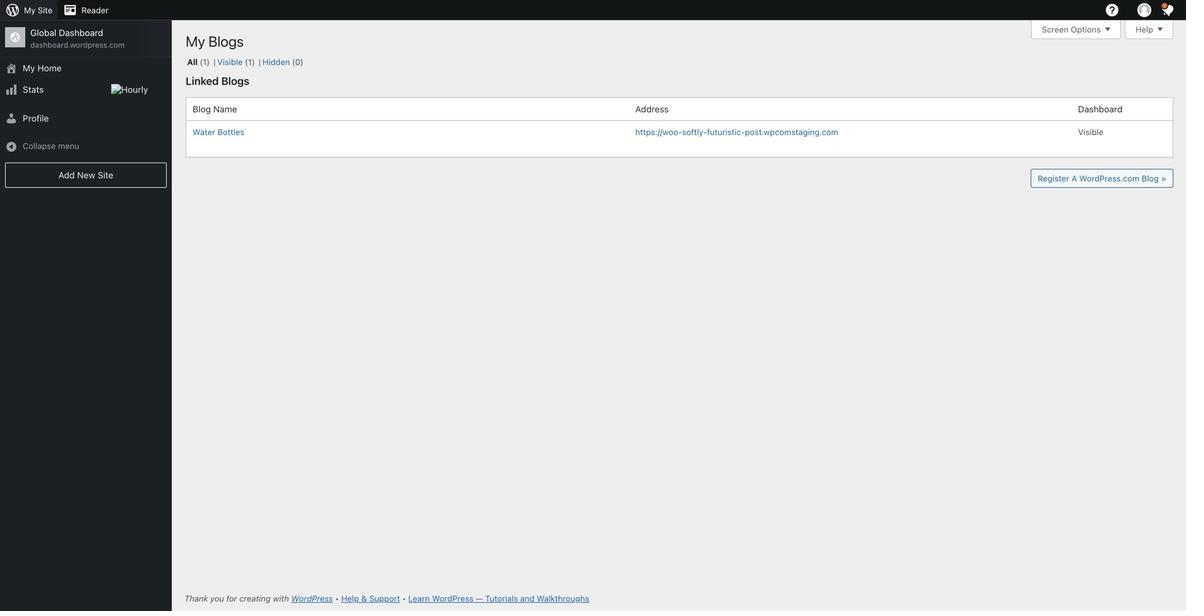 Task type: locate. For each thing, give the bounding box(es) containing it.
blogs down 'all (1) | visible (1) | hidden (0)'
[[221, 74, 249, 87]]

(1) right all
[[200, 57, 210, 67]]

•
[[335, 594, 339, 604], [402, 594, 406, 604]]

1 vertical spatial site
[[98, 170, 113, 180]]

2 wordpress from the left
[[432, 594, 474, 604]]

wordpress left —
[[432, 594, 474, 604]]

dashboard inside "global dashboard dashboard.wordpress.com"
[[59, 27, 103, 38]]

2 vertical spatial my
[[23, 63, 35, 73]]

water bottles link
[[193, 127, 245, 137]]

1 vertical spatial dashboard
[[1079, 104, 1123, 114]]

visible up register a wordpress.com blog » on the top right
[[1079, 127, 1104, 137]]

0 horizontal spatial help
[[341, 594, 359, 604]]

1 horizontal spatial •
[[402, 594, 406, 604]]

0 horizontal spatial wordpress
[[291, 594, 333, 604]]

0 vertical spatial blogs
[[209, 33, 244, 50]]

my inside toolbar navigation
[[24, 5, 36, 15]]

• left learn
[[402, 594, 406, 604]]

1 horizontal spatial blog
[[1142, 174, 1159, 183]]

new
[[77, 170, 95, 180]]

1 horizontal spatial dashboard
[[1079, 104, 1123, 114]]

0 horizontal spatial dashboard
[[59, 27, 103, 38]]

you
[[210, 594, 224, 604]]

| left hidden
[[259, 57, 261, 67]]

blogs for linked blogs
[[221, 74, 249, 87]]

(1)
[[200, 57, 210, 67], [245, 57, 255, 67]]

my up all
[[186, 33, 205, 50]]

my home
[[23, 63, 62, 73]]

1 vertical spatial blog
[[1142, 174, 1159, 183]]

help
[[1136, 25, 1154, 34], [341, 594, 359, 604]]

bell image
[[1161, 3, 1171, 13]]

1 horizontal spatial |
[[259, 57, 261, 67]]

address
[[636, 104, 669, 114]]

add new site link
[[5, 163, 167, 188]]

main menu navigation
[[0, 0, 172, 612]]

0 vertical spatial site
[[38, 5, 53, 15]]

2 | from the left
[[259, 57, 261, 67]]

hidden
[[263, 57, 290, 67]]

0 horizontal spatial site
[[38, 5, 53, 15]]

blog up water
[[193, 104, 211, 114]]

1 vertical spatial my
[[186, 33, 205, 50]]

| up linked blogs
[[214, 57, 216, 67]]

wordpress right with
[[291, 594, 333, 604]]

support
[[369, 594, 400, 604]]

my
[[24, 5, 36, 15], [186, 33, 205, 50], [23, 63, 35, 73]]

blogs
[[209, 33, 244, 50], [221, 74, 249, 87]]

help button
[[1125, 20, 1174, 39]]

my inside main menu navigation
[[23, 63, 35, 73]]

add new site
[[58, 170, 113, 180]]

wordpress
[[291, 594, 333, 604], [432, 594, 474, 604]]

visible up linked blogs
[[217, 57, 243, 67]]

dashboard.wordpress.com
[[30, 41, 125, 49]]

0 vertical spatial help
[[1136, 25, 1154, 34]]

site inside main menu navigation
[[98, 170, 113, 180]]

blog left »
[[1142, 174, 1159, 183]]

site right new
[[98, 170, 113, 180]]

tutorials
[[485, 594, 518, 604]]

thank
[[184, 594, 208, 604]]

post.wpcomstaging.com
[[745, 127, 839, 137]]

1 horizontal spatial visible
[[1079, 127, 1104, 137]]

water bottles
[[193, 127, 245, 137]]

(1) left hidden
[[245, 57, 255, 67]]

site up global
[[38, 5, 53, 15]]

visible
[[217, 57, 243, 67], [1079, 127, 1104, 137]]

a
[[1072, 174, 1078, 183]]

all (1) | visible (1) | hidden (0)
[[187, 57, 304, 67]]

0 vertical spatial dashboard
[[59, 27, 103, 38]]

blog
[[193, 104, 211, 114], [1142, 174, 1159, 183]]

blog inside register a wordpress.com blog » link
[[1142, 174, 1159, 183]]

collapse menu
[[23, 141, 79, 151]]

collapse
[[23, 141, 56, 151]]

my for my blogs
[[186, 33, 205, 50]]

1 horizontal spatial help
[[1136, 25, 1154, 34]]

register
[[1038, 174, 1070, 183]]

walkthroughs
[[537, 594, 590, 604]]

(0)
[[292, 57, 304, 67]]

0 horizontal spatial |
[[214, 57, 216, 67]]

futuristic-
[[707, 127, 745, 137]]

screen
[[1042, 25, 1069, 34]]

options
[[1071, 25, 1101, 34]]

my left 'home'
[[23, 63, 35, 73]]

dashboard
[[59, 27, 103, 38], [1079, 104, 1123, 114]]

https://woo-softly-futuristic-post.wpcomstaging.com
[[636, 127, 839, 137]]

blogs up 'all (1) | visible (1) | hidden (0)'
[[209, 33, 244, 50]]

my blogs
[[186, 33, 244, 50]]

screen options button
[[1032, 20, 1121, 39]]

0 horizontal spatial visible
[[217, 57, 243, 67]]

1 vertical spatial blogs
[[221, 74, 249, 87]]

• right the wordpress link
[[335, 594, 339, 604]]

my site
[[24, 5, 53, 15]]

my up global
[[24, 5, 36, 15]]

help left &
[[341, 594, 359, 604]]

help inside dropdown button
[[1136, 25, 1154, 34]]

thank you for creating with wordpress • help & support • learn wordpress — tutorials and walkthroughs
[[184, 594, 590, 604]]

screen options
[[1042, 25, 1101, 34]]

register a wordpress.com blog » link
[[1031, 169, 1174, 188]]

|
[[214, 57, 216, 67], [259, 57, 261, 67]]

my site link
[[0, 0, 58, 20]]

reader link
[[58, 0, 114, 20]]

0 vertical spatial my
[[24, 5, 36, 15]]

https://woo-softly-futuristic-post.wpcomstaging.com link
[[636, 127, 839, 137]]

wordpress.com
[[1080, 174, 1140, 183]]

help right 'options'
[[1136, 25, 1154, 34]]

1 horizontal spatial (1)
[[245, 57, 255, 67]]

0 horizontal spatial •
[[335, 594, 339, 604]]

1 wordpress from the left
[[291, 594, 333, 604]]

0 horizontal spatial blog
[[193, 104, 211, 114]]

linked blogs
[[186, 74, 249, 87]]

site
[[38, 5, 53, 15], [98, 170, 113, 180]]

1 horizontal spatial wordpress
[[432, 594, 474, 604]]

1 horizontal spatial site
[[98, 170, 113, 180]]

0 vertical spatial blog
[[193, 104, 211, 114]]

0 horizontal spatial (1)
[[200, 57, 210, 67]]



Task type: describe. For each thing, give the bounding box(es) containing it.
and
[[520, 594, 535, 604]]

learn wordpress — tutorials and walkthroughs link
[[409, 594, 590, 604]]

softly-
[[682, 127, 707, 137]]

»
[[1162, 174, 1167, 183]]

creating
[[239, 594, 271, 604]]

hourly views image
[[111, 84, 162, 97]]

1 | from the left
[[214, 57, 216, 67]]

all
[[187, 57, 198, 67]]

1 vertical spatial help
[[341, 594, 359, 604]]

collapse menu button
[[0, 136, 172, 158]]

stats link
[[0, 79, 172, 101]]

https://woo-
[[636, 127, 682, 137]]

register a wordpress.com blog »
[[1038, 174, 1167, 183]]

learn
[[409, 594, 430, 604]]

—
[[476, 594, 483, 604]]

1 • from the left
[[335, 594, 339, 604]]

2 (1) from the left
[[245, 57, 255, 67]]

bottles
[[218, 127, 245, 137]]

2 • from the left
[[402, 594, 406, 604]]

menu
[[58, 141, 79, 151]]

profile link
[[0, 108, 172, 129]]

help & support link
[[341, 594, 400, 604]]

1 vertical spatial visible
[[1079, 127, 1104, 137]]

my for my home
[[23, 63, 35, 73]]

reader
[[82, 5, 109, 15]]

water
[[193, 127, 215, 137]]

home
[[37, 63, 62, 73]]

stats
[[23, 84, 44, 95]]

profile
[[23, 113, 49, 123]]

blog name
[[193, 104, 237, 114]]

my home link
[[0, 57, 172, 79]]

my for my site
[[24, 5, 36, 15]]

global dashboard dashboard.wordpress.com
[[30, 27, 125, 49]]

site inside toolbar navigation
[[38, 5, 53, 15]]

blogs for my blogs
[[209, 33, 244, 50]]

wordpress link
[[291, 594, 333, 604]]

toolbar navigation
[[0, 0, 1179, 20]]

&
[[361, 594, 367, 604]]

with
[[273, 594, 289, 604]]

add
[[58, 170, 75, 180]]

for
[[226, 594, 237, 604]]

global
[[30, 27, 56, 38]]

0 vertical spatial visible
[[217, 57, 243, 67]]

1 (1) from the left
[[200, 57, 210, 67]]

name
[[213, 104, 237, 114]]

linked
[[186, 74, 219, 87]]



Task type: vqa. For each thing, say whether or not it's contained in the screenshot.
Safety
no



